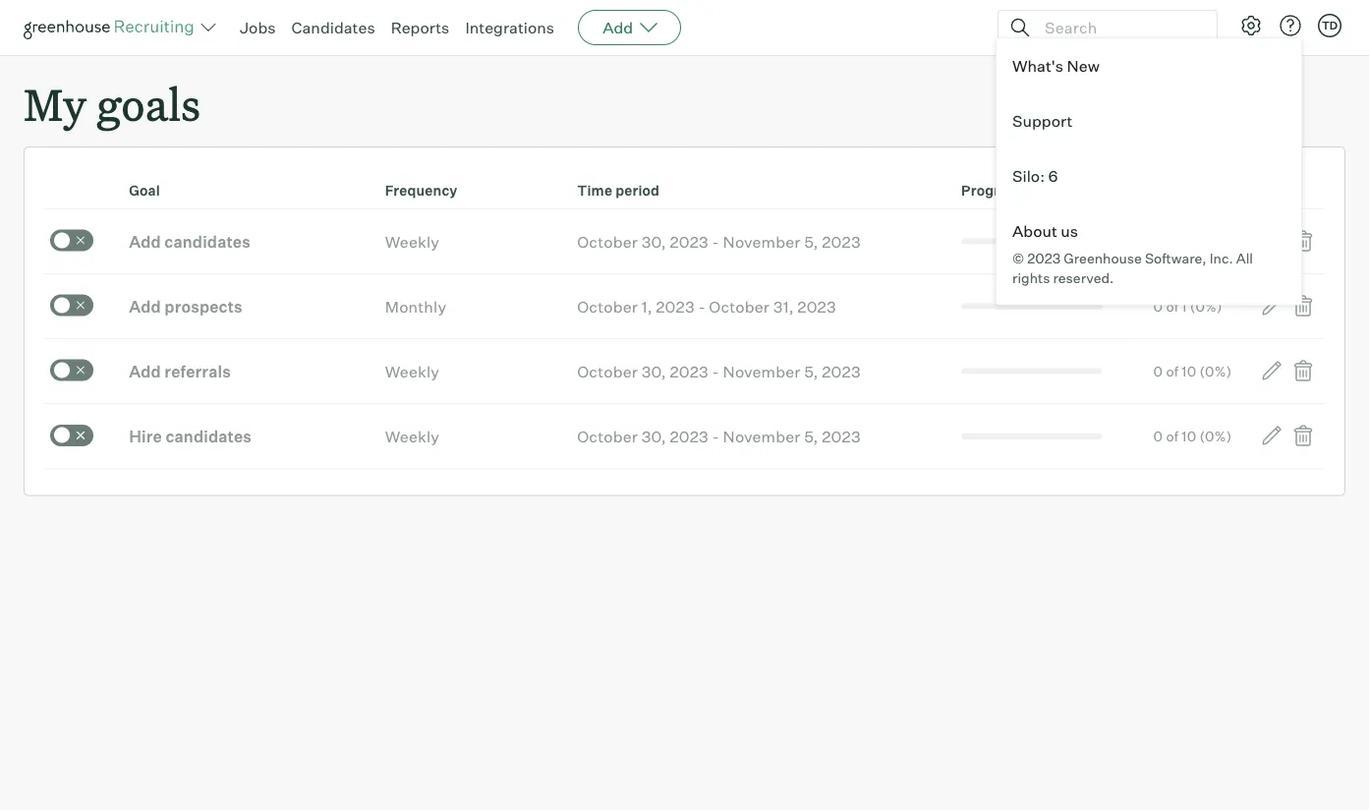 Task type: describe. For each thing, give the bounding box(es) containing it.
Search text field
[[1040, 13, 1199, 42]]

2023 inside the about us © 2023 greenhouse software, inc. all rights reserved.
[[1028, 249, 1061, 266]]

software,
[[1145, 249, 1207, 266]]

1 remove goal icon image from the top
[[1292, 229, 1315, 253]]

weekly for add candidates
[[385, 232, 440, 251]]

november for add referrals
[[723, 362, 801, 381]]

edit goal icon image for add referrals
[[1260, 359, 1284, 383]]

integrations link
[[465, 18, 555, 37]]

about us menu item
[[997, 204, 1302, 304]]

silo: 6
[[1013, 166, 1058, 186]]

integrations
[[465, 18, 555, 37]]

silo: 6 link
[[997, 148, 1302, 204]]

of for add prospects
[[1166, 298, 1179, 315]]

october 30, 2023 - november 5, 2023 for hire candidates
[[577, 426, 861, 446]]

1,
[[642, 297, 653, 316]]

my goals
[[24, 75, 201, 133]]

remove goal icon image for prospects
[[1292, 294, 1315, 318]]

referrals
[[165, 362, 231, 381]]

candidates for add candidates
[[165, 232, 251, 251]]

inc.
[[1210, 249, 1234, 266]]

of for add candidates
[[1166, 233, 1179, 250]]

what's
[[1013, 56, 1064, 76]]

monthly
[[385, 297, 447, 316]]

30, for add candidates
[[642, 232, 666, 251]]

td button
[[1314, 10, 1346, 41]]

october 30, 2023 - november 5, 2023 for add candidates
[[577, 232, 861, 251]]

candidates link
[[292, 18, 375, 37]]

add button
[[578, 10, 681, 45]]

4
[[1182, 233, 1191, 250]]

october for hire candidates
[[577, 426, 638, 446]]

(0%) for add candidates
[[1194, 233, 1227, 250]]

goal
[[129, 182, 160, 199]]

of for hire candidates
[[1166, 427, 1179, 445]]

what's new
[[1013, 56, 1100, 76]]

td button
[[1318, 14, 1342, 37]]

add for add prospects
[[129, 297, 161, 316]]

0 for hire candidates
[[1154, 427, 1163, 445]]

- for add referrals
[[712, 362, 720, 381]]

hire candidates
[[129, 426, 252, 446]]

weekly for add referrals
[[385, 362, 440, 381]]

add referrals
[[129, 362, 231, 381]]

november for hire candidates
[[723, 426, 801, 446]]

of for add referrals
[[1166, 363, 1179, 380]]

new
[[1067, 56, 1100, 76]]

goals
[[97, 75, 201, 133]]

progress bar for add candidates
[[962, 239, 1103, 245]]

5, for hire candidates
[[804, 426, 819, 446]]

30, for hire candidates
[[642, 426, 666, 446]]

add prospects
[[129, 297, 243, 316]]



Task type: locate. For each thing, give the bounding box(es) containing it.
add inside popup button
[[603, 18, 633, 37]]

2 of from the top
[[1166, 298, 1179, 315]]

1 edit goal icon image from the top
[[1260, 294, 1284, 318]]

4 remove goal icon image from the top
[[1292, 424, 1315, 448]]

1 vertical spatial november
[[723, 362, 801, 381]]

jobs link
[[240, 18, 276, 37]]

greenhouse recruiting image
[[24, 16, 201, 39]]

time period
[[577, 182, 660, 199]]

3 0 from the top
[[1154, 363, 1163, 380]]

all
[[1237, 249, 1254, 266]]

progress
[[962, 182, 1023, 199]]

2 0 from the top
[[1154, 298, 1163, 315]]

10
[[1182, 363, 1197, 380], [1182, 427, 1197, 445]]

time
[[577, 182, 613, 199]]

2 edit goal icon image from the top
[[1260, 359, 1284, 383]]

1 vertical spatial candidates
[[166, 426, 252, 446]]

candidates
[[292, 18, 375, 37]]

2023
[[670, 232, 709, 251], [822, 232, 861, 251], [1028, 249, 1061, 266], [656, 297, 695, 316], [798, 297, 836, 316], [670, 362, 709, 381], [822, 362, 861, 381], [670, 426, 709, 446], [822, 426, 861, 446]]

- for add candidates
[[712, 232, 720, 251]]

1 10 from the top
[[1182, 363, 1197, 380]]

rights
[[1013, 269, 1050, 287]]

30,
[[642, 232, 666, 251], [642, 362, 666, 381], [642, 426, 666, 446]]

1 vertical spatial edit goal icon image
[[1260, 359, 1284, 383]]

1 vertical spatial 0 of 10 (0%)
[[1154, 427, 1232, 445]]

2 vertical spatial october 30, 2023 - november 5, 2023
[[577, 426, 861, 446]]

progress bar for hire candidates
[[962, 433, 1103, 439]]

0 vertical spatial 5,
[[804, 232, 819, 251]]

remove goal icon image
[[1292, 229, 1315, 253], [1292, 294, 1315, 318], [1292, 359, 1315, 383], [1292, 424, 1315, 448]]

None checkbox
[[50, 295, 93, 316], [50, 360, 93, 381], [50, 295, 93, 316], [50, 360, 93, 381]]

silo:
[[1013, 166, 1045, 186]]

frequency
[[385, 182, 458, 199]]

configure image
[[1240, 14, 1263, 37]]

None checkbox
[[50, 230, 93, 251], [50, 424, 93, 446], [50, 230, 93, 251], [50, 424, 93, 446]]

1 vertical spatial weekly
[[385, 362, 440, 381]]

0 vertical spatial 0 of 10 (0%)
[[1154, 363, 1232, 380]]

4 progress bar from the top
[[962, 433, 1103, 439]]

0 for add prospects
[[1154, 298, 1163, 315]]

october
[[577, 232, 638, 251], [577, 297, 638, 316], [709, 297, 770, 316], [577, 362, 638, 381], [577, 426, 638, 446]]

1 vertical spatial october 30, 2023 - november 5, 2023
[[577, 362, 861, 381]]

0 for add referrals
[[1154, 363, 1163, 380]]

add
[[603, 18, 633, 37], [129, 232, 161, 251], [129, 297, 161, 316], [129, 362, 161, 381]]

november for add candidates
[[723, 232, 801, 251]]

1 0 of 10 (0%) from the top
[[1154, 363, 1232, 380]]

- for hire candidates
[[712, 426, 720, 446]]

support link
[[997, 93, 1302, 148]]

candidates right hire
[[166, 426, 252, 446]]

©
[[1013, 249, 1025, 266]]

4 0 from the top
[[1154, 427, 1163, 445]]

(0%) for hire candidates
[[1200, 427, 1232, 445]]

october 30, 2023 - november 5, 2023 for add referrals
[[577, 362, 861, 381]]

0 vertical spatial weekly
[[385, 232, 440, 251]]

support
[[1013, 111, 1073, 131]]

1 of from the top
[[1166, 233, 1179, 250]]

add for add
[[603, 18, 633, 37]]

october 1, 2023 - october 31, 2023
[[577, 297, 836, 316]]

progress bar
[[962, 239, 1103, 245], [962, 304, 1103, 309], [962, 368, 1103, 374], [962, 433, 1103, 439]]

5, for add candidates
[[804, 232, 819, 251]]

0
[[1154, 233, 1163, 250], [1154, 298, 1163, 315], [1154, 363, 1163, 380], [1154, 427, 1163, 445]]

2 vertical spatial 5,
[[804, 426, 819, 446]]

5, for add referrals
[[804, 362, 819, 381]]

30, for add referrals
[[642, 362, 666, 381]]

of
[[1166, 233, 1179, 250], [1166, 298, 1179, 315], [1166, 363, 1179, 380], [1166, 427, 1179, 445]]

3 edit goal icon image from the top
[[1260, 424, 1284, 448]]

0 vertical spatial edit goal icon image
[[1260, 294, 1284, 318]]

reports
[[391, 18, 450, 37]]

3 october 30, 2023 - november 5, 2023 from the top
[[577, 426, 861, 446]]

edit goal icon image for add prospects
[[1260, 294, 1284, 318]]

reserved.
[[1053, 269, 1114, 287]]

3 november from the top
[[723, 426, 801, 446]]

10 for hire candidates
[[1182, 427, 1197, 445]]

2 weekly from the top
[[385, 362, 440, 381]]

about
[[1013, 221, 1058, 241]]

4 of from the top
[[1166, 427, 1179, 445]]

progress bar for add prospects
[[962, 304, 1103, 309]]

1 0 from the top
[[1154, 233, 1163, 250]]

1 november from the top
[[723, 232, 801, 251]]

period
[[616, 182, 660, 199]]

0 of 10 (0%) for hire candidates
[[1154, 427, 1232, 445]]

3 5, from the top
[[804, 426, 819, 446]]

november
[[723, 232, 801, 251], [723, 362, 801, 381], [723, 426, 801, 446]]

add candidates
[[129, 232, 251, 251]]

3 weekly from the top
[[385, 426, 440, 446]]

october 30, 2023 - november 5, 2023
[[577, 232, 861, 251], [577, 362, 861, 381], [577, 426, 861, 446]]

1 october 30, 2023 - november 5, 2023 from the top
[[577, 232, 861, 251]]

0 vertical spatial 30,
[[642, 232, 666, 251]]

hire
[[129, 426, 162, 446]]

1 progress bar from the top
[[962, 239, 1103, 245]]

jobs
[[240, 18, 276, 37]]

2 10 from the top
[[1182, 427, 1197, 445]]

1 5, from the top
[[804, 232, 819, 251]]

october for add candidates
[[577, 232, 638, 251]]

0 vertical spatial 10
[[1182, 363, 1197, 380]]

remove goal icon image for candidates
[[1292, 424, 1315, 448]]

3 progress bar from the top
[[962, 368, 1103, 374]]

prospects
[[165, 297, 243, 316]]

5,
[[804, 232, 819, 251], [804, 362, 819, 381], [804, 426, 819, 446]]

us
[[1061, 221, 1079, 241]]

td
[[1322, 19, 1338, 32]]

(0%)
[[1194, 233, 1227, 250], [1190, 298, 1223, 315], [1200, 363, 1232, 380], [1200, 427, 1232, 445]]

0 vertical spatial candidates
[[165, 232, 251, 251]]

0 of 4 (0%)
[[1154, 233, 1227, 250]]

edit goal icon image
[[1260, 294, 1284, 318], [1260, 359, 1284, 383], [1260, 424, 1284, 448]]

greenhouse
[[1064, 249, 1142, 266]]

- for add prospects
[[698, 297, 706, 316]]

0 vertical spatial october 30, 2023 - november 5, 2023
[[577, 232, 861, 251]]

2 0 of 10 (0%) from the top
[[1154, 427, 1232, 445]]

2 vertical spatial edit goal icon image
[[1260, 424, 1284, 448]]

0 of 1 (0%)
[[1154, 298, 1223, 315]]

2 remove goal icon image from the top
[[1292, 294, 1315, 318]]

edit goal icon image for hire candidates
[[1260, 424, 1284, 448]]

3 of from the top
[[1166, 363, 1179, 380]]

1 vertical spatial 5,
[[804, 362, 819, 381]]

october for add referrals
[[577, 362, 638, 381]]

31,
[[774, 297, 794, 316]]

0 of 10 (0%)
[[1154, 363, 1232, 380], [1154, 427, 1232, 445]]

weekly for hire candidates
[[385, 426, 440, 446]]

10 for add referrals
[[1182, 363, 1197, 380]]

1 30, from the top
[[642, 232, 666, 251]]

candidates for hire candidates
[[166, 426, 252, 446]]

1 weekly from the top
[[385, 232, 440, 251]]

weekly
[[385, 232, 440, 251], [385, 362, 440, 381], [385, 426, 440, 446]]

candidates
[[165, 232, 251, 251], [166, 426, 252, 446]]

1
[[1182, 298, 1187, 315]]

2 vertical spatial november
[[723, 426, 801, 446]]

-
[[712, 232, 720, 251], [698, 297, 706, 316], [712, 362, 720, 381], [712, 426, 720, 446]]

(0%) for add prospects
[[1190, 298, 1223, 315]]

progress bar for add referrals
[[962, 368, 1103, 374]]

(0%) for add referrals
[[1200, 363, 1232, 380]]

2 october 30, 2023 - november 5, 2023 from the top
[[577, 362, 861, 381]]

october for add prospects
[[577, 297, 638, 316]]

2 vertical spatial weekly
[[385, 426, 440, 446]]

2 vertical spatial 30,
[[642, 426, 666, 446]]

2 progress bar from the top
[[962, 304, 1103, 309]]

3 30, from the top
[[642, 426, 666, 446]]

0 of 10 (0%) for add referrals
[[1154, 363, 1232, 380]]

add for add candidates
[[129, 232, 161, 251]]

my
[[24, 75, 86, 133]]

1 vertical spatial 30,
[[642, 362, 666, 381]]

2 30, from the top
[[642, 362, 666, 381]]

0 for add candidates
[[1154, 233, 1163, 250]]

6
[[1049, 166, 1058, 186]]

2 5, from the top
[[804, 362, 819, 381]]

remove goal icon image for referrals
[[1292, 359, 1315, 383]]

1 vertical spatial 10
[[1182, 427, 1197, 445]]

about us © 2023 greenhouse software, inc. all rights reserved.
[[1013, 221, 1254, 287]]

3 remove goal icon image from the top
[[1292, 359, 1315, 383]]

add for add referrals
[[129, 362, 161, 381]]

2 november from the top
[[723, 362, 801, 381]]

reports link
[[391, 18, 450, 37]]

0 vertical spatial november
[[723, 232, 801, 251]]

candidates up prospects
[[165, 232, 251, 251]]



Task type: vqa. For each thing, say whether or not it's contained in the screenshot.
Add "popup button"
yes



